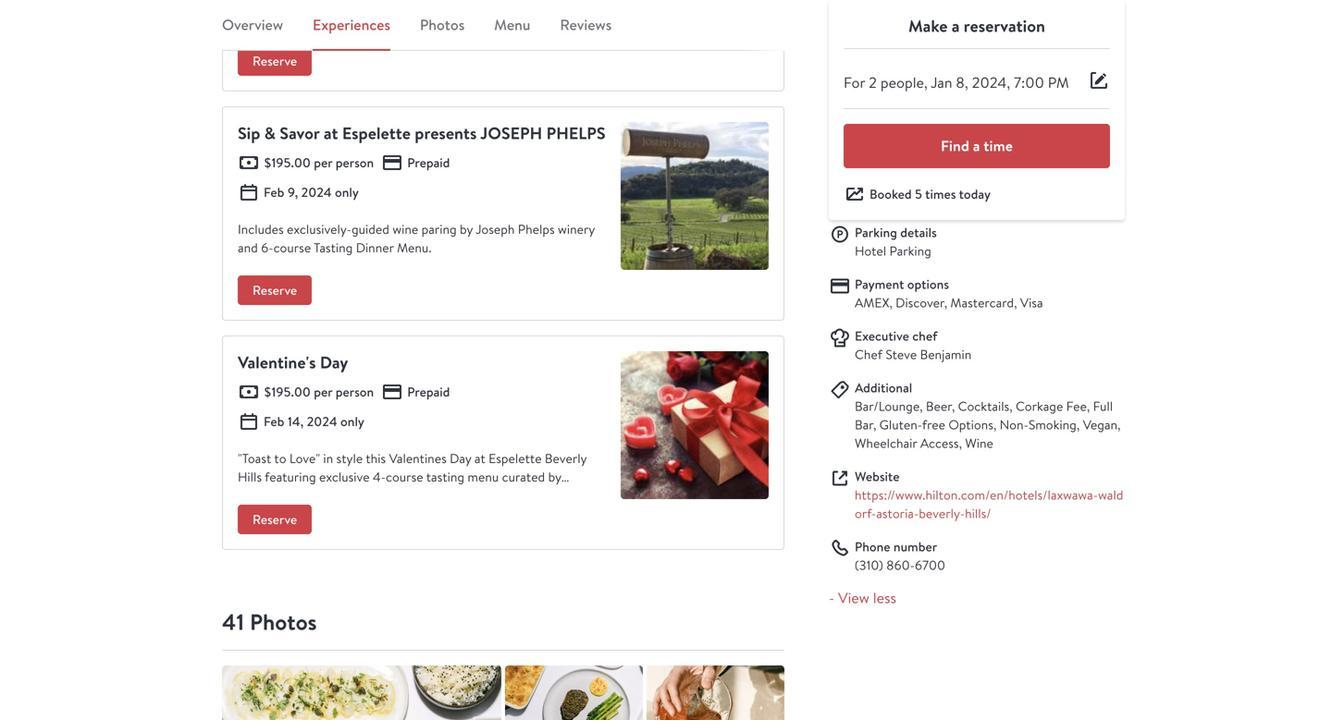Task type: describe. For each thing, give the bounding box(es) containing it.
includes exclusively-guided wine paring by gaja winery and 6- course tasting dinner menu.
[[238, 0, 588, 27]]

less
[[873, 589, 897, 608]]

mediterranean,
[[855, 87, 941, 104]]

times
[[926, 186, 956, 203]]

prepaid for &
[[407, 154, 450, 172]]

0 vertical spatial beverly
[[545, 450, 587, 467]]

code
[[890, 172, 917, 190]]

reserve button for sip
[[238, 276, 312, 305]]

feb for valentine's
[[264, 413, 285, 431]]

espelette inside "toast to love" in style this valentines day at espelette beverly hills featuring exclusive 4-course tasting menu curated by awarded-winning culinary team at waldorf astoria beverly hills. reserve
[[489, 450, 542, 467]]

presents
[[415, 122, 477, 145]]

- view less button
[[829, 589, 897, 608]]

find a time button
[[844, 124, 1111, 168]]

dining
[[855, 121, 892, 138]]

in
[[323, 450, 333, 467]]

2024,
[[972, 72, 1011, 92]]

(310)
[[855, 557, 884, 574]]

per for &
[[314, 154, 333, 172]]

wine for dinner
[[393, 221, 419, 238]]

featuring
[[265, 469, 316, 486]]

6- inside includes exclusively-guided wine paring by gaja winery and 6- course tasting dinner menu.
[[575, 0, 588, 8]]

$195.00 for day
[[264, 384, 311, 401]]

savor
[[280, 122, 320, 145]]

for 2 people, jan 8, 2024, 7:00 pm button
[[829, 64, 1125, 108]]

0 vertical spatial parking
[[855, 224, 898, 242]]

feb 9, 2024 only
[[264, 184, 359, 201]]

menu. inside includes exclusively-guided wine paring by gaja winery and 6- course tasting dinner menu.
[[361, 10, 396, 27]]

person for day
[[336, 384, 374, 401]]

only for &
[[335, 184, 359, 201]]

beverly-
[[919, 506, 965, 523]]

executive
[[855, 328, 910, 345]]

experiences
[[313, 15, 390, 35]]

winning
[[290, 487, 333, 504]]

chef
[[855, 346, 883, 363]]

sip
[[238, 122, 260, 145]]

bar/lounge,
[[855, 398, 923, 415]]

smoking,
[[1029, 417, 1080, 434]]

curated
[[502, 469, 545, 486]]

visa
[[1021, 295, 1044, 312]]

wheelchair
[[855, 435, 918, 452]]

view
[[838, 589, 870, 608]]

includes for 6-
[[238, 221, 284, 238]]

2
[[869, 72, 877, 92]]

$195.00 per person for &
[[264, 154, 374, 172]]

8,
[[956, 72, 969, 92]]

exclusive
[[319, 469, 370, 486]]

menu
[[468, 469, 499, 486]]

astoria-
[[877, 506, 919, 523]]

cuisines
[[855, 69, 901, 86]]

1 vertical spatial parking
[[890, 243, 932, 260]]

5
[[915, 186, 923, 203]]

winery inside includes exclusively-guided wine paring by gaja winery and 6- course tasting dinner menu.
[[512, 0, 549, 8]]

full
[[1094, 398, 1113, 415]]

6- inside "includes exclusively-guided wine paring by joseph phelps winery and 6-course tasting dinner menu."
[[261, 239, 274, 256]]

1 vertical spatial beverly
[[519, 487, 561, 504]]

exclusively- for tasting
[[287, 221, 352, 238]]

by for joseph
[[460, 221, 473, 238]]

today
[[959, 186, 991, 203]]

to for "toast to love" in style this valentines day at espelette beverly hills featuring exclusive 4-course tasting menu curated by awarded-winning culinary team at waldorf astoria beverly hills. reserve
[[274, 450, 286, 467]]

find
[[941, 136, 970, 156]]

hills
[[238, 469, 262, 486]]

time
[[984, 136, 1013, 156]]

course inside "toast to love" in style this valentines day at espelette beverly hills featuring exclusive 4-course tasting menu curated by awarded-winning culinary team at waldorf astoria beverly hills. reserve
[[386, 469, 424, 486]]

https://www.hilton.com/en/hotels/laxwawa-wald orf-astoria-beverly-hills/ link
[[855, 487, 1124, 523]]

exclusively- for dinner
[[287, 0, 352, 8]]

reserve button for valentine's
[[238, 505, 312, 535]]

booked 5 times today
[[870, 186, 991, 203]]

9,
[[288, 184, 298, 201]]

style inside "toast to love" in style this valentines day at espelette beverly hills featuring exclusive 4-course tasting menu curated by awarded-winning culinary team at waldorf astoria beverly hills. reserve
[[336, 450, 363, 467]]

and inside "includes exclusively-guided wine paring by joseph phelps winery and 6-course tasting dinner menu."
[[238, 239, 258, 256]]

pm
[[1048, 72, 1070, 92]]

sip & savor at espelette presents joseph phelps
[[238, 122, 606, 145]]

phone number (310) 860-6700
[[855, 539, 946, 574]]

feb 14, 2024 only
[[264, 413, 365, 431]]

14,
[[288, 413, 304, 431]]

$195.00 for &
[[264, 154, 311, 172]]

for
[[844, 72, 866, 92]]

make a reservation
[[909, 14, 1046, 37]]

guided for menu.
[[352, 0, 390, 8]]

reserve inside "toast to love" in style this valentines day at espelette beverly hills featuring exclusive 4-course tasting menu curated by awarded-winning culinary team at waldorf astoria beverly hills. reserve
[[253, 511, 297, 529]]

amex,
[[855, 295, 893, 312]]

"toast
[[238, 450, 271, 467]]

additional
[[855, 380, 913, 397]]

fusion
[[1011, 87, 1048, 104]]

includes exclusively-guided wine paring by joseph phelps winery and 6-course tasting dinner menu.
[[238, 221, 595, 256]]

only for day
[[341, 413, 365, 431]]

wald
[[1099, 487, 1124, 504]]

2 vertical spatial at
[[414, 487, 425, 504]]

a for time
[[973, 136, 980, 156]]

winery inside "includes exclusively-guided wine paring by joseph phelps winery and 6-course tasting dinner menu."
[[558, 221, 595, 238]]

reviews
[[560, 15, 612, 35]]

guided for dinner
[[352, 221, 390, 238]]

by inside "toast to love" in style this valentines day at espelette beverly hills featuring exclusive 4-course tasting menu curated by awarded-winning culinary team at waldorf astoria beverly hills. reserve
[[548, 469, 562, 486]]

$31
[[855, 35, 875, 53]]

number
[[894, 539, 938, 556]]

- view less
[[829, 589, 897, 608]]

course inside "includes exclusively-guided wine paring by joseph phelps winery and 6-course tasting dinner menu."
[[274, 239, 311, 256]]

vegan,
[[1083, 417, 1121, 434]]

day inside "toast to love" in style this valentines day at espelette beverly hills featuring exclusive 4-course tasting menu curated by awarded-winning culinary team at waldorf astoria beverly hills. reserve
[[450, 450, 472, 467]]

cocktails,
[[958, 398, 1013, 415]]

beer,
[[926, 398, 955, 415]]

valentine's day
[[238, 351, 348, 374]]

find a time
[[941, 136, 1013, 156]]

valentine's day photo image
[[621, 352, 769, 500]]

prepaid for day
[[407, 384, 450, 401]]

tab list containing overview
[[222, 14, 785, 51]]

awarded-
[[238, 487, 290, 504]]

dinner inside "includes exclusively-guided wine paring by joseph phelps winery and 6-course tasting dinner menu."
[[356, 239, 394, 256]]

dress code casual dress
[[855, 172, 926, 208]]

phone
[[855, 539, 891, 556]]

reserve for reserve button corresponding to sip
[[253, 282, 297, 299]]

parking details hotel parking
[[855, 224, 937, 260]]

eclectic
[[1059, 87, 1103, 104]]

and inside includes exclusively-guided wine paring by gaja winery and 6- course tasting dinner menu.
[[552, 0, 572, 8]]

website
[[855, 469, 900, 486]]



Task type: locate. For each thing, give the bounding box(es) containing it.
day up tasting
[[450, 450, 472, 467]]

&
[[264, 122, 276, 145]]

casual
[[855, 191, 892, 208]]

gluten-
[[880, 417, 923, 434]]

1 reserve button from the top
[[238, 46, 312, 76]]

only right 9,
[[335, 184, 359, 201]]

access,
[[921, 435, 962, 452]]

hills/
[[965, 506, 992, 523]]

1 $195.00 from the top
[[264, 154, 311, 172]]

wine for menu.
[[393, 0, 419, 8]]

1 vertical spatial feb
[[264, 413, 285, 431]]

booked
[[870, 186, 912, 203]]

includes up the overview
[[238, 0, 284, 8]]

1 includes from the top
[[238, 0, 284, 8]]

1 exclusively- from the top
[[287, 0, 352, 8]]

dining style
[[855, 121, 922, 138]]

to up featuring
[[274, 450, 286, 467]]

benjamin
[[920, 346, 972, 363]]

1 horizontal spatial day
[[450, 450, 472, 467]]

1 vertical spatial to
[[274, 450, 286, 467]]

free
[[923, 417, 946, 434]]

style right dining
[[895, 121, 922, 138]]

0 vertical spatial winery
[[512, 0, 549, 8]]

team
[[382, 487, 411, 504]]

1 vertical spatial paring
[[422, 221, 457, 238]]

wine inside includes exclusively-guided wine paring by gaja winery and 6- course tasting dinner menu.
[[393, 0, 419, 8]]

1 guided from the top
[[352, 0, 390, 8]]

dress down code
[[895, 191, 926, 208]]

860-
[[887, 557, 915, 574]]

6- down "feb 9, 2024 only"
[[261, 239, 274, 256]]

1 vertical spatial style
[[336, 450, 363, 467]]

reserve up valentine's
[[253, 282, 297, 299]]

1 feb from the top
[[264, 184, 285, 201]]

exclusively- inside includes exclusively-guided wine paring by gaja winery and 6- course tasting dinner menu.
[[287, 0, 352, 8]]

$50
[[893, 35, 916, 53]]

gaja
[[476, 0, 509, 8]]

0 vertical spatial includes
[[238, 0, 284, 8]]

a
[[952, 14, 960, 37], [973, 136, 980, 156]]

per up feb 14, 2024 only
[[314, 384, 333, 401]]

phelps
[[518, 221, 555, 238]]

by right curated
[[548, 469, 562, 486]]

to for $31 to $50
[[877, 35, 890, 53]]

0 horizontal spatial 6-
[[261, 239, 274, 256]]

1 vertical spatial prepaid
[[407, 384, 450, 401]]

1 vertical spatial dress
[[895, 191, 926, 208]]

1 vertical spatial exclusively-
[[287, 221, 352, 238]]

beverly up hills.
[[545, 450, 587, 467]]

1 horizontal spatial at
[[414, 487, 425, 504]]

2 person from the top
[[336, 384, 374, 401]]

paring for joseph
[[422, 221, 457, 238]]

winery right "phelps"
[[558, 221, 595, 238]]

0 vertical spatial only
[[335, 184, 359, 201]]

1 vertical spatial reserve button
[[238, 276, 312, 305]]

at
[[324, 122, 338, 145], [475, 450, 486, 467], [414, 487, 425, 504]]

wine inside "includes exclusively-guided wine paring by joseph phelps winery and 6-course tasting dinner menu."
[[393, 221, 419, 238]]

tasting
[[426, 469, 465, 486]]

0 vertical spatial feb
[[264, 184, 285, 201]]

1 vertical spatial 6-
[[261, 239, 274, 256]]

0 horizontal spatial and
[[238, 239, 258, 256]]

to inside "toast to love" in style this valentines day at espelette beverly hills featuring exclusive 4-course tasting menu curated by awarded-winning culinary team at waldorf astoria beverly hills. reserve
[[274, 450, 286, 467]]

guided up experiences
[[352, 0, 390, 8]]

valentines
[[389, 450, 447, 467]]

0 vertical spatial prepaid
[[407, 154, 450, 172]]

photos right 41
[[250, 608, 317, 638]]

tasting inside includes exclusively-guided wine paring by gaja winery and 6- course tasting dinner menu.
[[278, 10, 317, 27]]

0 vertical spatial paring
[[422, 0, 457, 8]]

bar,
[[855, 417, 877, 434]]

parking down details
[[890, 243, 932, 260]]

0 vertical spatial $195.00 per person
[[264, 154, 374, 172]]

per up "feb 9, 2024 only"
[[314, 154, 333, 172]]

0 vertical spatial photos
[[420, 15, 465, 35]]

wine left gaja
[[393, 0, 419, 8]]

2 paring from the top
[[422, 221, 457, 238]]

people,
[[881, 72, 928, 92]]

/
[[1051, 87, 1056, 104]]

1 horizontal spatial photos
[[420, 15, 465, 35]]

feb left 14,
[[264, 413, 285, 431]]

feb for sip
[[264, 184, 285, 201]]

0 horizontal spatial at
[[324, 122, 338, 145]]

0 vertical spatial person
[[336, 154, 374, 172]]

by left joseph
[[460, 221, 473, 238]]

2024 for day
[[307, 413, 338, 431]]

details
[[901, 224, 937, 242]]

0 vertical spatial day
[[320, 351, 348, 374]]

beverly
[[545, 450, 587, 467], [519, 487, 561, 504]]

2 per from the top
[[314, 384, 333, 401]]

waldorf
[[428, 487, 473, 504]]

paring left joseph
[[422, 221, 457, 238]]

mastercard,
[[951, 295, 1018, 312]]

1 person from the top
[[336, 154, 374, 172]]

menu. inside "includes exclusively-guided wine paring by joseph phelps winery and 6-course tasting dinner menu."
[[397, 239, 432, 256]]

dress
[[855, 172, 887, 190], [895, 191, 926, 208]]

0 vertical spatial wine
[[393, 0, 419, 8]]

2 reserve from the top
[[253, 282, 297, 299]]

0 vertical spatial to
[[877, 35, 890, 53]]

1 vertical spatial per
[[314, 384, 333, 401]]

2 reserve button from the top
[[238, 276, 312, 305]]

at right savor
[[324, 122, 338, 145]]

executive chef chef steve benjamin
[[855, 328, 972, 363]]

payment options amex, discover, mastercard, visa
[[855, 276, 1044, 312]]

reserve button down the overview
[[238, 46, 312, 76]]

1 $195.00 per person from the top
[[264, 154, 374, 172]]

1 vertical spatial by
[[460, 221, 473, 238]]

0 horizontal spatial a
[[952, 14, 960, 37]]

0 vertical spatial by
[[460, 0, 473, 8]]

1 vertical spatial person
[[336, 384, 374, 401]]

prepaid down sip & savor at espelette presents joseph phelps at the left of the page
[[407, 154, 450, 172]]

photos left menu at top left
[[420, 15, 465, 35]]

1 vertical spatial $195.00 per person
[[264, 384, 374, 401]]

prepaid up valentines
[[407, 384, 450, 401]]

by for gaja
[[460, 0, 473, 8]]

at right team
[[414, 487, 425, 504]]

1 horizontal spatial espelette
[[489, 450, 542, 467]]

tasting inside "includes exclusively-guided wine paring by joseph phelps winery and 6-course tasting dinner menu."
[[314, 239, 353, 256]]

a right "find"
[[973, 136, 980, 156]]

0 horizontal spatial dress
[[855, 172, 887, 190]]

by inside "includes exclusively-guided wine paring by joseph phelps winery and 6-course tasting dinner menu."
[[460, 221, 473, 238]]

paring left gaja
[[422, 0, 457, 8]]

jan
[[931, 72, 953, 92]]

1 horizontal spatial and
[[552, 0, 572, 8]]

2 vertical spatial reserve
[[253, 511, 297, 529]]

1 vertical spatial menu.
[[397, 239, 432, 256]]

paring inside "includes exclusively-guided wine paring by joseph phelps winery and 6-course tasting dinner menu."
[[422, 221, 457, 238]]

1 vertical spatial tasting
[[314, 239, 353, 256]]

paring inside includes exclusively-guided wine paring by gaja winery and 6- course tasting dinner menu.
[[422, 0, 457, 8]]

1 reserve from the top
[[253, 52, 297, 70]]

includes inside "includes exclusively-guided wine paring by joseph phelps winery and 6-course tasting dinner menu."
[[238, 221, 284, 238]]

photos inside tab list
[[420, 15, 465, 35]]

dinner down "feb 9, 2024 only"
[[356, 239, 394, 256]]

0 vertical spatial 2024
[[301, 184, 332, 201]]

0 vertical spatial per
[[314, 154, 333, 172]]

1 vertical spatial guided
[[352, 221, 390, 238]]

0 horizontal spatial day
[[320, 351, 348, 374]]

6- up reviews
[[575, 0, 588, 8]]

1 horizontal spatial menu.
[[397, 239, 432, 256]]

1 vertical spatial reserve
[[253, 282, 297, 299]]

$195.00 per person for day
[[264, 384, 374, 401]]

$31 to $50
[[855, 35, 916, 53]]

2024 right 9,
[[301, 184, 332, 201]]

person for &
[[336, 154, 374, 172]]

1 per from the top
[[314, 154, 333, 172]]

1 vertical spatial a
[[973, 136, 980, 156]]

-
[[829, 589, 835, 608]]

per for day
[[314, 384, 333, 401]]

1 vertical spatial at
[[475, 450, 486, 467]]

hills.
[[564, 487, 591, 504]]

culinary
[[336, 487, 379, 504]]

1 horizontal spatial style
[[895, 121, 922, 138]]

$195.00
[[264, 154, 311, 172], [264, 384, 311, 401]]

reserve button down awarded- on the bottom of the page
[[238, 505, 312, 535]]

2024 for &
[[301, 184, 332, 201]]

this
[[366, 450, 386, 467]]

reserve button up valentine's
[[238, 276, 312, 305]]

person
[[336, 154, 374, 172], [336, 384, 374, 401]]

course
[[238, 10, 275, 27], [274, 239, 311, 256], [386, 469, 424, 486]]

1 vertical spatial $195.00
[[264, 384, 311, 401]]

includes
[[238, 0, 284, 8], [238, 221, 284, 238]]

includes down "feb 9, 2024 only"
[[238, 221, 284, 238]]

0 vertical spatial guided
[[352, 0, 390, 8]]

41 photos
[[222, 608, 317, 638]]

1 prepaid from the top
[[407, 154, 450, 172]]

0 vertical spatial course
[[238, 10, 275, 27]]

prepaid
[[407, 154, 450, 172], [407, 384, 450, 401]]

2 vertical spatial by
[[548, 469, 562, 486]]

1 paring from the top
[[422, 0, 457, 8]]

2 horizontal spatial at
[[475, 450, 486, 467]]

1 wine from the top
[[393, 0, 419, 8]]

a right make
[[952, 14, 960, 37]]

$195.00 per person up feb 14, 2024 only
[[264, 384, 374, 401]]

4-
[[373, 469, 386, 486]]

payment
[[855, 276, 905, 294]]

guided inside includes exclusively-guided wine paring by gaja winery and 6- course tasting dinner menu.
[[352, 0, 390, 8]]

only up exclusive
[[341, 413, 365, 431]]

tab list
[[222, 14, 785, 51]]

$195.00 per person
[[264, 154, 374, 172], [264, 384, 374, 401]]

feb left 9,
[[264, 184, 285, 201]]

day right valentine's
[[320, 351, 348, 374]]

1 horizontal spatial to
[[877, 35, 890, 53]]

valentine's
[[238, 351, 316, 374]]

2 vertical spatial course
[[386, 469, 424, 486]]

a inside button
[[973, 136, 980, 156]]

1 horizontal spatial winery
[[558, 221, 595, 238]]

0 vertical spatial menu.
[[361, 10, 396, 27]]

1 vertical spatial photos
[[250, 608, 317, 638]]

corkage
[[1016, 398, 1064, 415]]

$195.00 per person up "feb 9, 2024 only"
[[264, 154, 374, 172]]

2 prepaid from the top
[[407, 384, 450, 401]]

espelette
[[342, 122, 411, 145], [489, 450, 542, 467]]

additional bar/lounge, beer, cocktails, corkage fee, full bar, gluten-free options, non-smoking, vegan, wheelchair access, wine
[[855, 380, 1121, 452]]

hotel
[[855, 243, 887, 260]]

by left gaja
[[460, 0, 473, 8]]

course inside includes exclusively-guided wine paring by gaja winery and 6- course tasting dinner menu.
[[238, 10, 275, 27]]

winery up menu at top left
[[512, 0, 549, 8]]

reserve down the overview
[[253, 52, 297, 70]]

1 vertical spatial day
[[450, 450, 472, 467]]

guided
[[352, 0, 390, 8], [352, 221, 390, 238]]

1 vertical spatial and
[[238, 239, 258, 256]]

at up menu
[[475, 450, 486, 467]]

0 horizontal spatial winery
[[512, 0, 549, 8]]

3 reserve button from the top
[[238, 505, 312, 535]]

0 vertical spatial reserve button
[[238, 46, 312, 76]]

beverly down curated
[[519, 487, 561, 504]]

"toast to love" in style this valentines day at espelette beverly hills featuring exclusive 4-course tasting menu curated by awarded-winning culinary team at waldorf astoria beverly hills. reserve
[[238, 450, 591, 529]]

reserve down awarded- on the bottom of the page
[[253, 511, 297, 529]]

exclusively- inside "includes exclusively-guided wine paring by joseph phelps winery and 6-course tasting dinner menu."
[[287, 221, 352, 238]]

menu
[[494, 15, 531, 35]]

0 horizontal spatial style
[[336, 450, 363, 467]]

paring for gaja
[[422, 0, 457, 8]]

41
[[222, 608, 245, 638]]

dinner right the overview
[[320, 10, 358, 27]]

https://www.hilton.com/en/hotels/laxwawa-
[[855, 487, 1099, 504]]

joseph
[[480, 122, 543, 145]]

espelette left presents
[[342, 122, 411, 145]]

and
[[552, 0, 572, 8], [238, 239, 258, 256]]

0 vertical spatial espelette
[[342, 122, 411, 145]]

overview
[[222, 15, 283, 35]]

0 horizontal spatial to
[[274, 450, 286, 467]]

0 vertical spatial dinner
[[320, 10, 358, 27]]

0 horizontal spatial espelette
[[342, 122, 411, 145]]

0 vertical spatial 6-
[[575, 0, 588, 8]]

0 horizontal spatial menu.
[[361, 10, 396, 27]]

guided down "feb 9, 2024 only"
[[352, 221, 390, 238]]

3 reserve from the top
[[253, 511, 297, 529]]

2 exclusively- from the top
[[287, 221, 352, 238]]

day
[[320, 351, 348, 374], [450, 450, 472, 467]]

exclusively-
[[287, 0, 352, 8], [287, 221, 352, 238]]

0 vertical spatial and
[[552, 0, 572, 8]]

0 vertical spatial exclusively-
[[287, 0, 352, 8]]

1 vertical spatial 2024
[[307, 413, 338, 431]]

by inside includes exclusively-guided wine paring by gaja winery and 6- course tasting dinner menu.
[[460, 0, 473, 8]]

guided inside "includes exclusively-guided wine paring by joseph phelps winery and 6-course tasting dinner menu."
[[352, 221, 390, 238]]

tasting
[[278, 10, 317, 27], [314, 239, 353, 256]]

for 2 people, jan 8, 2024, 7:00 pm
[[844, 72, 1070, 92]]

1 vertical spatial winery
[[558, 221, 595, 238]]

parking
[[855, 224, 898, 242], [890, 243, 932, 260]]

person up feb 14, 2024 only
[[336, 384, 374, 401]]

0 vertical spatial reserve
[[253, 52, 297, 70]]

exclusively- up experiences
[[287, 0, 352, 8]]

wine left joseph
[[393, 221, 419, 238]]

2 includes from the top
[[238, 221, 284, 238]]

2 guided from the top
[[352, 221, 390, 238]]

0 vertical spatial at
[[324, 122, 338, 145]]

1 horizontal spatial dress
[[895, 191, 926, 208]]

to right $31
[[877, 35, 890, 53]]

1 horizontal spatial a
[[973, 136, 980, 156]]

dress up the 'casual'
[[855, 172, 887, 190]]

0 vertical spatial a
[[952, 14, 960, 37]]

a for reservation
[[952, 14, 960, 37]]

person up "feb 9, 2024 only"
[[336, 154, 374, 172]]

1 horizontal spatial 6-
[[575, 0, 588, 8]]

reserve for 1st reserve button
[[253, 52, 297, 70]]

dinner inside includes exclusively-guided wine paring by gaja winery and 6- course tasting dinner menu.
[[320, 10, 358, 27]]

steve
[[886, 346, 917, 363]]

0 vertical spatial $195.00
[[264, 154, 311, 172]]

1 vertical spatial course
[[274, 239, 311, 256]]

2 $195.00 from the top
[[264, 384, 311, 401]]

$195.00 down valentine's day
[[264, 384, 311, 401]]

2 $195.00 per person from the top
[[264, 384, 374, 401]]

0 vertical spatial dress
[[855, 172, 887, 190]]

style up exclusive
[[336, 450, 363, 467]]

2 feb from the top
[[264, 413, 285, 431]]

1 vertical spatial dinner
[[356, 239, 394, 256]]

1 vertical spatial espelette
[[489, 450, 542, 467]]

2 wine from the top
[[393, 221, 419, 238]]

0 vertical spatial tasting
[[278, 10, 317, 27]]

sip & savor at espelette presents joseph phelps photo image
[[621, 122, 769, 270]]

2 vertical spatial reserve button
[[238, 505, 312, 535]]

by
[[460, 0, 473, 8], [460, 221, 473, 238], [548, 469, 562, 486]]

2024 right 14,
[[307, 413, 338, 431]]

espelette up curated
[[489, 450, 542, 467]]

includes inside includes exclusively-guided wine paring by gaja winery and 6- course tasting dinner menu.
[[238, 0, 284, 8]]

0 vertical spatial style
[[895, 121, 922, 138]]

exclusively- down "feb 9, 2024 only"
[[287, 221, 352, 238]]

discover,
[[896, 295, 948, 312]]

parking up hotel
[[855, 224, 898, 242]]

0 horizontal spatial photos
[[250, 608, 317, 638]]

$195.00 up 9,
[[264, 154, 311, 172]]

1 vertical spatial only
[[341, 413, 365, 431]]

1 vertical spatial includes
[[238, 221, 284, 238]]

orf-
[[855, 506, 877, 523]]

includes for course
[[238, 0, 284, 8]]

1 vertical spatial wine
[[393, 221, 419, 238]]

cuisines mediterranean, californian, fusion / eclectic
[[855, 69, 1103, 104]]

per
[[314, 154, 333, 172], [314, 384, 333, 401]]



Task type: vqa. For each thing, say whether or not it's contained in the screenshot.
Dinner to the top
yes



